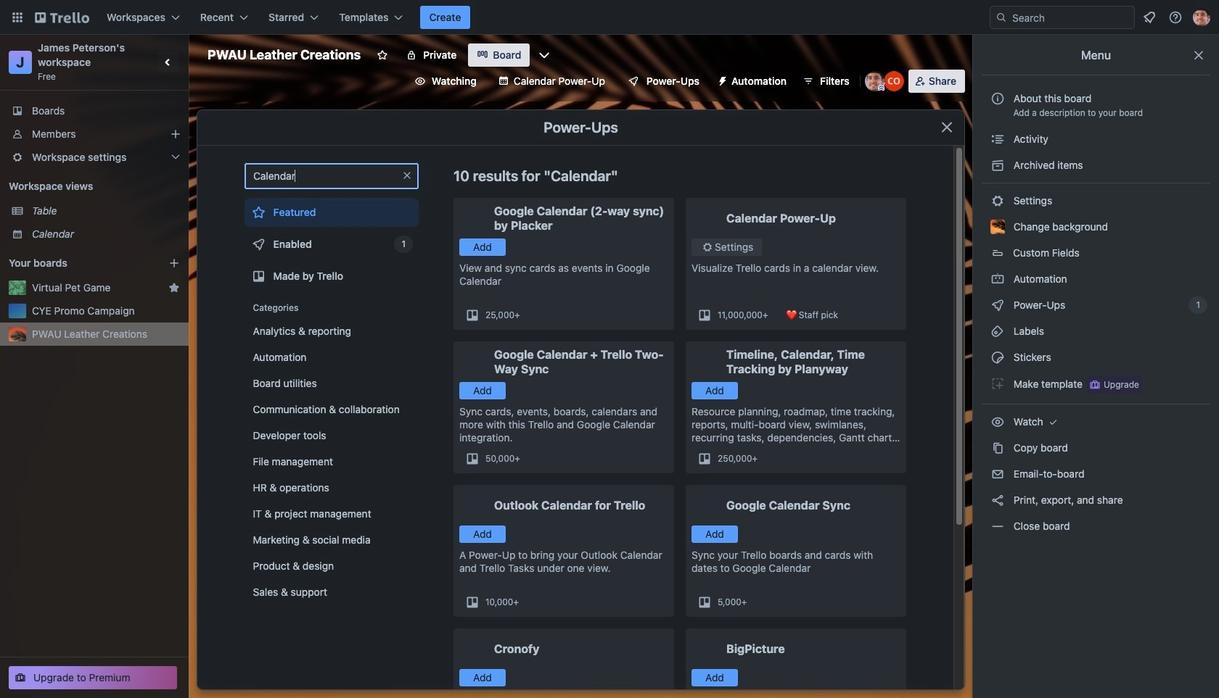 Task type: describe. For each thing, give the bounding box(es) containing it.
starred icon image
[[168, 282, 180, 294]]

your boards with 3 items element
[[9, 255, 147, 272]]

0 vertical spatial james peterson (jamespeterson93) image
[[1193, 9, 1210, 26]]

back to home image
[[35, 6, 89, 29]]

star or unstar board image
[[377, 49, 388, 61]]

customize views image
[[537, 48, 552, 62]]

1 vertical spatial james peterson (jamespeterson93) image
[[865, 71, 885, 91]]

open information menu image
[[1168, 10, 1183, 25]]

this member is an admin of this board. image
[[878, 85, 884, 91]]

christina overa (christinaovera) image
[[884, 71, 904, 91]]

Search text field
[[245, 163, 419, 189]]



Task type: locate. For each thing, give the bounding box(es) containing it.
Search field
[[1007, 7, 1134, 28]]

0 notifications image
[[1141, 9, 1158, 26]]

workspace navigation collapse icon image
[[158, 52, 179, 73]]

james peterson (jamespeterson93) image
[[1193, 9, 1210, 26], [865, 71, 885, 91]]

0 horizontal spatial james peterson (jamespeterson93) image
[[865, 71, 885, 91]]

sm image
[[711, 70, 731, 90], [991, 132, 1005, 147], [991, 194, 1005, 208], [700, 240, 715, 255], [991, 272, 1005, 287], [991, 324, 1005, 339], [991, 467, 1005, 482], [991, 493, 1005, 508], [991, 520, 1005, 534]]

search image
[[996, 12, 1007, 23]]

1 horizontal spatial james peterson (jamespeterson93) image
[[1193, 9, 1210, 26]]

Board name text field
[[200, 44, 368, 67]]

add board image
[[168, 258, 180, 269]]

primary element
[[0, 0, 1219, 35]]

sm image
[[991, 158, 1005, 173], [991, 298, 1005, 313], [991, 350, 1005, 365], [991, 377, 1005, 391], [991, 415, 1005, 430], [1046, 415, 1061, 430], [991, 441, 1005, 456]]



Task type: vqa. For each thing, say whether or not it's contained in the screenshot.
Your boards with 3 items element
yes



